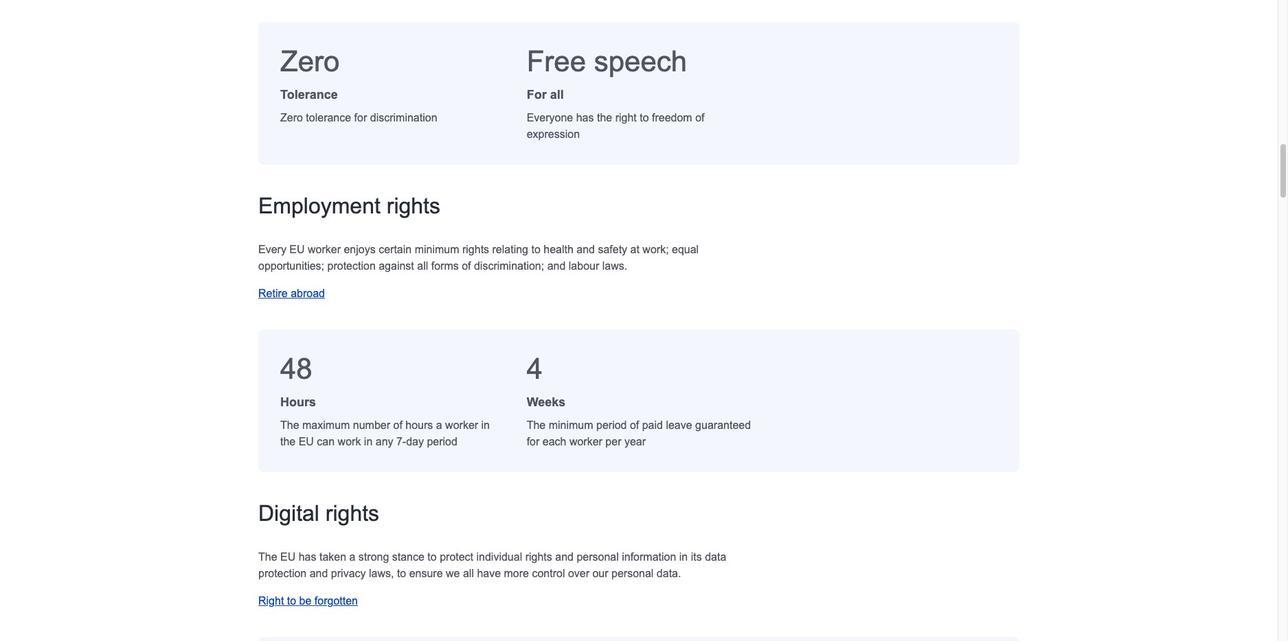 Task type: locate. For each thing, give the bounding box(es) containing it.
0 horizontal spatial worker
[[308, 244, 341, 256]]

2 vertical spatial in
[[680, 552, 688, 564]]

all right for
[[550, 88, 564, 102]]

0 vertical spatial a
[[436, 420, 442, 432]]

the down hours
[[280, 420, 299, 432]]

the inside the maximum number of hours a worker in the eu can work in any 7-day period
[[280, 437, 296, 448]]

period
[[597, 420, 627, 432], [427, 437, 458, 448]]

the left can
[[280, 437, 296, 448]]

the
[[280, 420, 299, 432], [527, 420, 546, 432], [258, 552, 277, 564]]

eu up opportunities; at top left
[[290, 244, 305, 256]]

relating
[[492, 244, 528, 256]]

the up each
[[527, 420, 546, 432]]

for
[[354, 112, 367, 124], [527, 437, 540, 448]]

0 horizontal spatial all
[[417, 261, 428, 272]]

tolerance
[[306, 112, 351, 124]]

of right freedom at the right top
[[696, 112, 705, 124]]

eu inside the eu has taken a strong stance to protect individual rights and personal information in its data protection and privacy laws, to ensure we all have more control over our personal data.
[[280, 552, 296, 564]]

0 vertical spatial the
[[597, 112, 612, 124]]

the up right
[[258, 552, 277, 564]]

1 vertical spatial a
[[349, 552, 356, 564]]

minimum
[[415, 244, 459, 256], [549, 420, 593, 432]]

the maximum number of hours a worker in the eu can work in any 7-day period
[[280, 420, 490, 448]]

0 horizontal spatial has
[[299, 552, 316, 564]]

of
[[696, 112, 705, 124], [462, 261, 471, 272], [393, 420, 403, 432], [630, 420, 639, 432]]

data.
[[657, 569, 681, 580]]

worker left enjoys
[[308, 244, 341, 256]]

each
[[543, 437, 567, 448]]

worker
[[308, 244, 341, 256], [445, 420, 478, 432], [570, 437, 603, 448]]

2 horizontal spatial in
[[680, 552, 688, 564]]

strong
[[359, 552, 389, 564]]

expression
[[527, 129, 580, 140]]

right to be forgotten link
[[258, 596, 358, 608]]

0 horizontal spatial a
[[349, 552, 356, 564]]

to inside "every eu worker enjoys certain minimum rights relating to health and safety at work; equal opportunities; protection against all forms of discrimination; and labour laws."
[[532, 244, 541, 256]]

enjoys
[[344, 244, 376, 256]]

against
[[379, 261, 414, 272]]

of inside the maximum number of hours a worker in the eu can work in any 7-day period
[[393, 420, 403, 432]]

0 horizontal spatial the
[[280, 437, 296, 448]]

1 horizontal spatial has
[[576, 112, 594, 124]]

to left health
[[532, 244, 541, 256]]

zero down tolerance
[[280, 112, 303, 124]]

7-
[[397, 437, 406, 448]]

information
[[622, 552, 676, 564]]

2 vertical spatial all
[[463, 569, 474, 580]]

stance
[[392, 552, 425, 564]]

0 horizontal spatial the
[[258, 552, 277, 564]]

2 vertical spatial worker
[[570, 437, 603, 448]]

1 vertical spatial period
[[427, 437, 458, 448]]

forms
[[431, 261, 459, 272]]

1 horizontal spatial minimum
[[549, 420, 593, 432]]

all inside the eu has taken a strong stance to protect individual rights and personal information in its data protection and privacy laws, to ensure we all have more control over our personal data.
[[463, 569, 474, 580]]

2 horizontal spatial worker
[[570, 437, 603, 448]]

worker left 'per'
[[570, 437, 603, 448]]

rights up control
[[525, 552, 552, 564]]

the left right
[[597, 112, 612, 124]]

has inside everyone has the right to freedom of expression
[[576, 112, 594, 124]]

2 vertical spatial eu
[[280, 552, 296, 564]]

period up 'per'
[[597, 420, 627, 432]]

2 zero from the top
[[280, 112, 303, 124]]

and down taken on the bottom of page
[[310, 569, 328, 580]]

a
[[436, 420, 442, 432], [349, 552, 356, 564]]

at
[[631, 244, 640, 256]]

1 vertical spatial has
[[299, 552, 316, 564]]

0 vertical spatial for
[[354, 112, 367, 124]]

eu down digital
[[280, 552, 296, 564]]

the for 48
[[280, 420, 299, 432]]

0 horizontal spatial minimum
[[415, 244, 459, 256]]

rights left relating
[[462, 244, 489, 256]]

1 vertical spatial for
[[527, 437, 540, 448]]

1 vertical spatial minimum
[[549, 420, 593, 432]]

free speech
[[527, 46, 687, 78]]

retire
[[258, 288, 288, 300]]

eu
[[290, 244, 305, 256], [299, 437, 314, 448], [280, 552, 296, 564]]

retire abroad link
[[258, 288, 325, 300]]

work
[[338, 437, 361, 448]]

0 vertical spatial has
[[576, 112, 594, 124]]

has
[[576, 112, 594, 124], [299, 552, 316, 564]]

1 vertical spatial the
[[280, 437, 296, 448]]

zero tolerance for discrimination
[[280, 112, 437, 124]]

guaranteed
[[696, 420, 751, 432]]

all right we
[[463, 569, 474, 580]]

worker inside the minimum period of paid leave guaranteed for each worker per year
[[570, 437, 603, 448]]

1 horizontal spatial period
[[597, 420, 627, 432]]

the minimum period of paid leave guaranteed for each worker per year
[[527, 420, 751, 448]]

for inside the minimum period of paid leave guaranteed for each worker per year
[[527, 437, 540, 448]]

zero
[[280, 46, 340, 78], [280, 112, 303, 124]]

all inside "every eu worker enjoys certain minimum rights relating to health and safety at work; equal opportunities; protection against all forms of discrimination; and labour laws."
[[417, 261, 428, 272]]

minimum up each
[[549, 420, 593, 432]]

worker inside "every eu worker enjoys certain minimum rights relating to health and safety at work; equal opportunities; protection against all forms of discrimination; and labour laws."
[[308, 244, 341, 256]]

1 vertical spatial all
[[417, 261, 428, 272]]

minimum inside the minimum period of paid leave guaranteed for each worker per year
[[549, 420, 593, 432]]

1 vertical spatial eu
[[299, 437, 314, 448]]

of up "year"
[[630, 420, 639, 432]]

1 vertical spatial worker
[[445, 420, 478, 432]]

data
[[705, 552, 727, 564]]

1 horizontal spatial for
[[527, 437, 540, 448]]

rights inside the eu has taken a strong stance to protect individual rights and personal information in its data protection and privacy laws, to ensure we all have more control over our personal data.
[[525, 552, 552, 564]]

1 horizontal spatial all
[[463, 569, 474, 580]]

1 vertical spatial in
[[364, 437, 373, 448]]

digital rights
[[258, 502, 379, 527]]

of inside everyone has the right to freedom of expression
[[696, 112, 705, 124]]

year
[[625, 437, 646, 448]]

1 horizontal spatial the
[[597, 112, 612, 124]]

weeks
[[527, 396, 566, 410]]

eu for digital
[[280, 552, 296, 564]]

0 vertical spatial protection
[[327, 261, 376, 272]]

to right right
[[640, 112, 649, 124]]

in
[[481, 420, 490, 432], [364, 437, 373, 448], [680, 552, 688, 564]]

personal down information
[[612, 569, 654, 580]]

has right everyone
[[576, 112, 594, 124]]

the
[[597, 112, 612, 124], [280, 437, 296, 448]]

period inside the maximum number of hours a worker in the eu can work in any 7-day period
[[427, 437, 458, 448]]

0 vertical spatial minimum
[[415, 244, 459, 256]]

worker right hours
[[445, 420, 478, 432]]

1 zero from the top
[[280, 46, 340, 78]]

zero up tolerance
[[280, 46, 340, 78]]

1 horizontal spatial the
[[280, 420, 299, 432]]

of up 7- in the bottom left of the page
[[393, 420, 403, 432]]

rights up certain
[[387, 194, 440, 219]]

a inside the eu has taken a strong stance to protect individual rights and personal information in its data protection and privacy laws, to ensure we all have more control over our personal data.
[[349, 552, 356, 564]]

employment rights
[[258, 194, 440, 219]]

a right hours
[[436, 420, 442, 432]]

personal up our
[[577, 552, 619, 564]]

protection up right
[[258, 569, 307, 580]]

has left taken on the bottom of page
[[299, 552, 316, 564]]

eu inside "every eu worker enjoys certain minimum rights relating to health and safety at work; equal opportunities; protection against all forms of discrimination; and labour laws."
[[290, 244, 305, 256]]

0 vertical spatial zero
[[280, 46, 340, 78]]

to
[[640, 112, 649, 124], [532, 244, 541, 256], [428, 552, 437, 564], [397, 569, 406, 580], [287, 596, 296, 608]]

0 horizontal spatial in
[[364, 437, 373, 448]]

has inside the eu has taken a strong stance to protect individual rights and personal information in its data protection and privacy laws, to ensure we all have more control over our personal data.
[[299, 552, 316, 564]]

0 vertical spatial period
[[597, 420, 627, 432]]

protection
[[327, 261, 376, 272], [258, 569, 307, 580]]

right
[[615, 112, 637, 124]]

health
[[544, 244, 574, 256]]

of inside "every eu worker enjoys certain minimum rights relating to health and safety at work; equal opportunities; protection against all forms of discrimination; and labour laws."
[[462, 261, 471, 272]]

the inside the maximum number of hours a worker in the eu can work in any 7-day period
[[280, 420, 299, 432]]

1 horizontal spatial worker
[[445, 420, 478, 432]]

for left each
[[527, 437, 540, 448]]

1 vertical spatial zero
[[280, 112, 303, 124]]

0 vertical spatial worker
[[308, 244, 341, 256]]

a up "privacy"
[[349, 552, 356, 564]]

speech
[[594, 46, 687, 78]]

all left the forms
[[417, 261, 428, 272]]

all
[[550, 88, 564, 102], [417, 261, 428, 272], [463, 569, 474, 580]]

0 vertical spatial eu
[[290, 244, 305, 256]]

and down health
[[547, 261, 566, 272]]

in right hours
[[481, 420, 490, 432]]

1 horizontal spatial a
[[436, 420, 442, 432]]

in left any
[[364, 437, 373, 448]]

2 horizontal spatial the
[[527, 420, 546, 432]]

certain
[[379, 244, 412, 256]]

more
[[504, 569, 529, 580]]

personal
[[577, 552, 619, 564], [612, 569, 654, 580]]

period right day on the left bottom of page
[[427, 437, 458, 448]]

right
[[258, 596, 284, 608]]

the inside the minimum period of paid leave guaranteed for each worker per year
[[527, 420, 546, 432]]

eu left can
[[299, 437, 314, 448]]

rights
[[387, 194, 440, 219], [462, 244, 489, 256], [326, 502, 379, 527], [525, 552, 552, 564]]

1 horizontal spatial protection
[[327, 261, 376, 272]]

0 horizontal spatial period
[[427, 437, 458, 448]]

discrimination
[[370, 112, 437, 124]]

2 horizontal spatial all
[[550, 88, 564, 102]]

maximum
[[302, 420, 350, 432]]

eu inside the maximum number of hours a worker in the eu can work in any 7-day period
[[299, 437, 314, 448]]

0 vertical spatial in
[[481, 420, 490, 432]]

in left the its
[[680, 552, 688, 564]]

per
[[606, 437, 622, 448]]

for right tolerance
[[354, 112, 367, 124]]

tolerance
[[280, 88, 338, 102]]

and
[[577, 244, 595, 256], [547, 261, 566, 272], [555, 552, 574, 564], [310, 569, 328, 580]]

labour
[[569, 261, 599, 272]]

1 vertical spatial protection
[[258, 569, 307, 580]]

0 horizontal spatial for
[[354, 112, 367, 124]]

0 horizontal spatial protection
[[258, 569, 307, 580]]

the for 4
[[527, 420, 546, 432]]

of right the forms
[[462, 261, 471, 272]]

minimum up the forms
[[415, 244, 459, 256]]

hours
[[406, 420, 433, 432]]

minimum inside "every eu worker enjoys certain minimum rights relating to health and safety at work; equal opportunities; protection against all forms of discrimination; and labour laws."
[[415, 244, 459, 256]]

and up 'labour'
[[577, 244, 595, 256]]

for all
[[527, 88, 564, 102]]

protection down enjoys
[[327, 261, 376, 272]]



Task type: describe. For each thing, give the bounding box(es) containing it.
eu for employment
[[290, 244, 305, 256]]

1 vertical spatial personal
[[612, 569, 654, 580]]

rights up taken on the bottom of page
[[326, 502, 379, 527]]

forgotten
[[315, 596, 358, 608]]

any
[[376, 437, 393, 448]]

rights inside "every eu worker enjoys certain minimum rights relating to health and safety at work; equal opportunities; protection against all forms of discrimination; and labour laws."
[[462, 244, 489, 256]]

to left be
[[287, 596, 296, 608]]

taken
[[320, 552, 346, 564]]

abroad
[[291, 288, 325, 300]]

work;
[[643, 244, 669, 256]]

0 vertical spatial all
[[550, 88, 564, 102]]

of inside the minimum period of paid leave guaranteed for each worker per year
[[630, 420, 639, 432]]

be
[[299, 596, 312, 608]]

a inside the maximum number of hours a worker in the eu can work in any 7-day period
[[436, 420, 442, 432]]

privacy
[[331, 569, 366, 580]]

zero for zero tolerance for discrimination
[[280, 112, 303, 124]]

0 vertical spatial personal
[[577, 552, 619, 564]]

retire abroad
[[258, 288, 325, 300]]

number
[[353, 420, 390, 432]]

can
[[317, 437, 335, 448]]

our
[[593, 569, 609, 580]]

laws,
[[369, 569, 394, 580]]

have
[[477, 569, 501, 580]]

laws.
[[602, 261, 628, 272]]

worker inside the maximum number of hours a worker in the eu can work in any 7-day period
[[445, 420, 478, 432]]

to up ensure
[[428, 552, 437, 564]]

ensure
[[409, 569, 443, 580]]

discrimination;
[[474, 261, 544, 272]]

individual
[[477, 552, 522, 564]]

in inside the eu has taken a strong stance to protect individual rights and personal information in its data protection and privacy laws, to ensure we all have more control over our personal data.
[[680, 552, 688, 564]]

the inside the eu has taken a strong stance to protect individual rights and personal information in its data protection and privacy laws, to ensure we all have more control over our personal data.
[[258, 552, 277, 564]]

period inside the minimum period of paid leave guaranteed for each worker per year
[[597, 420, 627, 432]]

the inside everyone has the right to freedom of expression
[[597, 112, 612, 124]]

over
[[568, 569, 590, 580]]

to down "stance"
[[397, 569, 406, 580]]

we
[[446, 569, 460, 580]]

zero for zero
[[280, 46, 340, 78]]

1 horizontal spatial in
[[481, 420, 490, 432]]

protection inside "every eu worker enjoys certain minimum rights relating to health and safety at work; equal opportunities; protection against all forms of discrimination; and labour laws."
[[327, 261, 376, 272]]

and up over
[[555, 552, 574, 564]]

hours
[[280, 396, 316, 410]]

control
[[532, 569, 565, 580]]

equal
[[672, 244, 699, 256]]

right to be forgotten
[[258, 596, 358, 608]]

every eu worker enjoys certain minimum rights relating to health and safety at work; equal opportunities; protection against all forms of discrimination; and labour laws.
[[258, 244, 699, 272]]

for
[[527, 88, 547, 102]]

the eu has taken a strong stance to protect individual rights and personal information in its data protection and privacy laws, to ensure we all have more control over our personal data.
[[258, 552, 727, 580]]

everyone has the right to freedom of expression
[[527, 112, 705, 140]]

day
[[406, 437, 424, 448]]

to inside everyone has the right to freedom of expression
[[640, 112, 649, 124]]

free
[[527, 46, 586, 78]]

48
[[280, 353, 312, 386]]

its
[[691, 552, 702, 564]]

employment
[[258, 194, 381, 219]]

protect
[[440, 552, 474, 564]]

every
[[258, 244, 287, 256]]

everyone
[[527, 112, 573, 124]]

freedom
[[652, 112, 692, 124]]

opportunities;
[[258, 261, 324, 272]]

digital
[[258, 502, 320, 527]]

4
[[527, 353, 543, 386]]

safety
[[598, 244, 628, 256]]

protection inside the eu has taken a strong stance to protect individual rights and personal information in its data protection and privacy laws, to ensure we all have more control over our personal data.
[[258, 569, 307, 580]]

paid
[[642, 420, 663, 432]]

leave
[[666, 420, 692, 432]]



Task type: vqa. For each thing, say whether or not it's contained in the screenshot.
are
no



